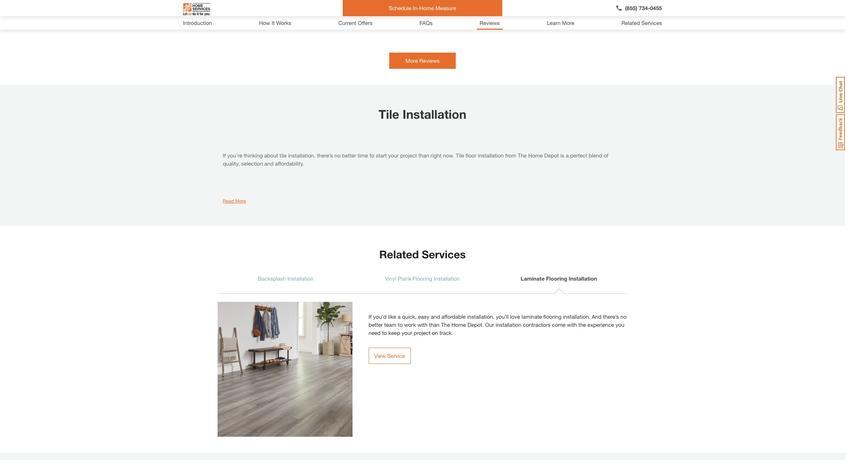 Task type: vqa. For each thing, say whether or not it's contained in the screenshot.
Equipment at the left
no



Task type: describe. For each thing, give the bounding box(es) containing it.
learn more
[[547, 20, 575, 26]]

the inside if you'd like a quick, easy and affordable installation, you'll love laminate flooring installation. and there's no better team to work with than the home depot. our installation contractors come with the experience you need to keep your project on track.
[[441, 322, 450, 328]]

work
[[404, 322, 416, 328]]

better inside if you'd like a quick, easy and affordable installation, you'll love laminate flooring installation. and there's no better team to work with than the home depot. our installation contractors come with the experience you need to keep your project on track.
[[369, 322, 383, 328]]

0 horizontal spatial for
[[375, 10, 381, 17]]

if you'd like a quick, easy and affordable installation, you'll love laminate flooring installation. and there's no better team to work with than the home depot. our installation contractors come with the experience you need to keep your project on track.
[[369, 314, 627, 336]]

a inside if you're thinking about tile installation, there's no better time to start your project than right now. tile floor installation from the home depot is a perfect blend of quality, selection and affordability.
[[566, 152, 569, 159]]

sent
[[233, 10, 243, 17]]

your inside if you're thinking about tile installation, there's no better time to start your project than right now. tile floor installation from the home depot is a perfect blend of quality, selection and affordability.
[[388, 152, 399, 159]]

job
[[287, 10, 294, 17]]

installation, inside if you're thinking about tile installation, there's no better time to start your project than right now. tile floor installation from the home depot is a perfect blend of quality, selection and affordability.
[[288, 152, 316, 159]]

depot
[[545, 152, 559, 159]]

quality,
[[223, 160, 240, 167]]

use
[[334, 10, 343, 17]]

measure
[[436, 5, 456, 11]]

service
[[387, 353, 405, 359]]

current
[[339, 20, 357, 26]]

0 horizontal spatial i
[[307, 10, 309, 17]]

team
[[384, 322, 397, 328]]

experience
[[588, 322, 614, 328]]

tile
[[280, 152, 287, 159]]

backsplash installation
[[258, 275, 314, 282]]

you're
[[227, 152, 242, 159]]

no inside if you're thinking about tile installation, there's no better time to start your project than right now. tile floor installation from the home depot is a perfect blend of quality, selection and affordability.
[[335, 152, 341, 159]]

than inside if you're thinking about tile installation, there's no better time to start your project than right now. tile floor installation from the home depot is a perfect blend of quality, selection and affordability.
[[419, 152, 429, 159]]

on
[[432, 330, 438, 336]]

from inside this project has been a disaster from the start. i have complained many times.  i also had to pay for additional items that home depot sent incorrectly to my job site.   i will never use home depot for any installation again
[[296, 2, 307, 8]]

vinyl
[[385, 275, 396, 282]]

view service link
[[369, 348, 411, 364]]

have
[[334, 2, 346, 8]]

1 horizontal spatial i
[[331, 2, 333, 8]]

backsplash
[[258, 275, 286, 282]]

live chat image
[[836, 77, 846, 113]]

selection
[[241, 160, 263, 167]]

affordability.
[[275, 160, 304, 167]]

-
[[218, 21, 220, 27]]

right
[[431, 152, 442, 159]]

how
[[259, 20, 270, 26]]

0 horizontal spatial related services
[[379, 248, 466, 261]]

laminate flooring installation
[[521, 275, 597, 282]]

thinking
[[244, 152, 263, 159]]

1 with from the left
[[418, 322, 428, 328]]

learn
[[547, 20, 561, 26]]

0455
[[650, 5, 662, 11]]

2 with from the left
[[567, 322, 577, 328]]

734-
[[639, 5, 650, 11]]

pay
[[439, 2, 448, 8]]

there's inside if you're thinking about tile installation, there's no better time to start your project than right now. tile floor installation from the home depot is a perfect blend of quality, selection and affordability.
[[317, 152, 333, 159]]

complained
[[347, 2, 375, 8]]

start.
[[317, 2, 330, 8]]

this project has been a disaster from the start. i have complained many times.  i also had to pay for additional items that home depot sent incorrectly to my job site.   i will never use home depot for any installation again
[[218, 2, 521, 17]]

view service
[[375, 353, 405, 359]]

schedule in-home measure
[[389, 5, 456, 11]]

never
[[319, 10, 333, 17]]

1 vertical spatial home
[[344, 10, 358, 17]]

if for if you're thinking about tile installation, there's no better time to start your project than right now. tile floor installation from the home depot is a perfect blend of quality, selection and affordability.
[[223, 152, 226, 159]]

in-
[[413, 5, 420, 11]]

depot.
[[468, 322, 484, 328]]

more reviews link
[[390, 53, 456, 69]]

home inside button
[[420, 5, 434, 11]]

will
[[310, 10, 318, 17]]

any
[[383, 10, 392, 17]]

1 horizontal spatial reviews
[[480, 20, 500, 26]]

2 flooring from the left
[[546, 275, 568, 282]]

2 horizontal spatial i
[[408, 2, 409, 8]]

installation, inside if you'd like a quick, easy and affordable installation, you'll love laminate flooring installation. and there's no better team to work with than the home depot. our installation contractors come with the experience you need to keep your project on track.
[[467, 314, 495, 320]]

no inside if you'd like a quick, easy and affordable installation, you'll love laminate flooring installation. and there's no better team to work with than the home depot. our installation contractors come with the experience you need to keep your project on track.
[[621, 314, 627, 320]]

schedule
[[389, 5, 412, 11]]

the inside if you'd like a quick, easy and affordable installation, you'll love laminate flooring installation. and there's no better team to work with than the home depot. our installation contractors come with the experience you need to keep your project on track.
[[579, 322, 586, 328]]

(855) 734-0455
[[625, 5, 662, 11]]

you'd
[[373, 314, 387, 320]]

(855)
[[625, 5, 638, 11]]

0 horizontal spatial services
[[422, 248, 466, 261]]

incorrectly
[[245, 10, 270, 17]]

home inside if you're thinking about tile installation, there's no better time to start your project than right now. tile floor installation from the home depot is a perfect blend of quality, selection and affordability.
[[529, 152, 543, 159]]

affordable
[[442, 314, 466, 320]]

introduction
[[183, 20, 212, 26]]

1 horizontal spatial related services
[[622, 20, 662, 26]]

installation inside if you'd like a quick, easy and affordable installation, you'll love laminate flooring installation. and there's no better team to work with than the home depot. our installation contractors come with the experience you need to keep your project on track.
[[496, 322, 522, 328]]

installation inside if you're thinking about tile installation, there's no better time to start your project than right now. tile floor installation from the home depot is a perfect blend of quality, selection and affordability.
[[478, 152, 504, 159]]

0 vertical spatial home
[[508, 2, 521, 8]]

floor
[[466, 152, 477, 159]]

our
[[485, 322, 494, 328]]

it
[[272, 20, 275, 26]]

schedule in-home measure button
[[343, 0, 503, 16]]

times.
[[392, 2, 406, 8]]

from inside if you're thinking about tile installation, there's no better time to start your project than right now. tile floor installation from the home depot is a perfect blend of quality, selection and affordability.
[[506, 152, 517, 159]]

also
[[411, 2, 421, 8]]

my
[[278, 10, 285, 17]]

faqs
[[420, 20, 433, 26]]

keep
[[389, 330, 400, 336]]

better inside if you're thinking about tile installation, there's no better time to start your project than right now. tile floor installation from the home depot is a perfect blend of quality, selection and affordability.
[[342, 152, 356, 159]]

installation inside this project has been a disaster from the start. i have complained many times.  i also had to pay for additional items that home depot sent incorrectly to my job site.   i will never use home depot for any installation again
[[393, 10, 419, 17]]

tile installation
[[379, 107, 467, 122]]

like
[[388, 314, 396, 320]]

additional
[[457, 2, 481, 8]]

how it works
[[259, 20, 291, 26]]

the inside this project has been a disaster from the start. i have complained many times.  i also had to pay for additional items that home depot sent incorrectly to my job site.   i will never use home depot for any installation again
[[308, 2, 316, 8]]

do it for you logo image
[[183, 0, 210, 19]]

1 vertical spatial related
[[379, 248, 419, 261]]

home inside if you'd like a quick, easy and affordable installation, you'll love laminate flooring installation. and there's no better team to work with than the home depot. our installation contractors come with the experience you need to keep your project on track.
[[452, 322, 466, 328]]

0 vertical spatial tile
[[379, 107, 399, 122]]

had
[[422, 2, 431, 8]]

need
[[369, 330, 381, 336]]

2 depot from the left
[[359, 10, 373, 17]]

flooring
[[544, 314, 562, 320]]

to left pay
[[433, 2, 437, 8]]

of
[[604, 152, 609, 159]]



Task type: locate. For each thing, give the bounding box(es) containing it.
0 horizontal spatial depot
[[218, 10, 232, 17]]

0 horizontal spatial with
[[418, 322, 428, 328]]

project up 'sent'
[[229, 2, 246, 8]]

plank
[[398, 275, 411, 282]]

flooring right laminate
[[546, 275, 568, 282]]

the
[[518, 152, 527, 159], [441, 322, 450, 328]]

1 vertical spatial the
[[441, 322, 450, 328]]

and right easy
[[431, 314, 440, 320]]

project inside if you'd like a quick, easy and affordable installation, you'll love laminate flooring installation. and there's no better team to work with than the home depot. our installation contractors come with the experience you need to keep your project on track.
[[414, 330, 431, 336]]

again
[[420, 10, 433, 17]]

i left have
[[331, 2, 333, 8]]

0 vertical spatial installation
[[393, 10, 419, 17]]

0 horizontal spatial a
[[271, 2, 274, 8]]

2 vertical spatial installation
[[496, 322, 522, 328]]

1 vertical spatial than
[[429, 322, 440, 328]]

for right pay
[[449, 2, 456, 8]]

1 horizontal spatial and
[[431, 314, 440, 320]]

site.
[[296, 10, 306, 17]]

0 horizontal spatial the
[[441, 322, 450, 328]]

1 horizontal spatial if
[[369, 314, 372, 320]]

installation.
[[563, 314, 591, 320]]

1 horizontal spatial depot
[[359, 10, 373, 17]]

the up will
[[308, 2, 316, 8]]

flooring
[[413, 275, 432, 282], [546, 275, 568, 282]]

homedepotcustomer
[[221, 21, 274, 27]]

your
[[388, 152, 399, 159], [402, 330, 412, 336]]

2 vertical spatial home
[[452, 322, 466, 328]]

0 vertical spatial the
[[518, 152, 527, 159]]

1 vertical spatial better
[[369, 322, 383, 328]]

installation
[[403, 107, 467, 122], [288, 275, 314, 282], [434, 275, 460, 282], [569, 275, 597, 282]]

if
[[223, 152, 226, 159], [369, 314, 372, 320]]

laminate
[[522, 314, 542, 320]]

installation right floor
[[478, 152, 504, 159]]

1 vertical spatial the
[[579, 322, 586, 328]]

a right is
[[566, 152, 569, 159]]

0 vertical spatial a
[[271, 2, 274, 8]]

1 vertical spatial from
[[506, 152, 517, 159]]

1 vertical spatial reviews
[[420, 57, 440, 64]]

related services down (855) 734-0455 link
[[622, 20, 662, 26]]

0 vertical spatial if
[[223, 152, 226, 159]]

0 vertical spatial the
[[308, 2, 316, 8]]

to right time on the left top
[[370, 152, 375, 159]]

if inside if you're thinking about tile installation, there's no better time to start your project than right now. tile floor installation from the home depot is a perfect blend of quality, selection and affordability.
[[223, 152, 226, 159]]

2 horizontal spatial more
[[562, 20, 575, 26]]

than up "on"
[[429, 322, 440, 328]]

0 horizontal spatial the
[[308, 2, 316, 8]]

1 vertical spatial installation,
[[467, 314, 495, 320]]

for
[[449, 2, 456, 8], [375, 10, 381, 17]]

1 horizontal spatial related
[[622, 20, 640, 26]]

1 horizontal spatial better
[[369, 322, 383, 328]]

better up need
[[369, 322, 383, 328]]

1 vertical spatial services
[[422, 248, 466, 261]]

disaster
[[275, 2, 294, 8]]

0 horizontal spatial tile
[[379, 107, 399, 122]]

a inside if you'd like a quick, easy and affordable installation, you'll love laminate flooring installation. and there's no better team to work with than the home depot. our installation contractors come with the experience you need to keep your project on track.
[[398, 314, 401, 320]]

a right the like
[[398, 314, 401, 320]]

1 vertical spatial if
[[369, 314, 372, 320]]

services down 0455
[[642, 20, 662, 26]]

installation down you'll
[[496, 322, 522, 328]]

a inside this project has been a disaster from the start. i have complained many times.  i also had to pay for additional items that home depot sent incorrectly to my job site.   i will never use home depot for any installation again
[[271, 2, 274, 8]]

home up current
[[344, 10, 358, 17]]

0 vertical spatial home
[[420, 5, 434, 11]]

flooring right plank
[[413, 275, 432, 282]]

laminate
[[521, 275, 545, 282]]

read
[[223, 198, 234, 204]]

0 vertical spatial services
[[642, 20, 662, 26]]

0 vertical spatial no
[[335, 152, 341, 159]]

1 horizontal spatial your
[[402, 330, 412, 336]]

1 horizontal spatial for
[[449, 2, 456, 8]]

now.
[[443, 152, 455, 159]]

related services up vinyl plank flooring installation
[[379, 248, 466, 261]]

if left the you're
[[223, 152, 226, 159]]

0 vertical spatial related services
[[622, 20, 662, 26]]

more for learn more
[[562, 20, 575, 26]]

1 horizontal spatial the
[[518, 152, 527, 159]]

1 horizontal spatial tile
[[456, 152, 464, 159]]

installation down the 'times.' on the top of page
[[393, 10, 419, 17]]

0 vertical spatial there's
[[317, 152, 333, 159]]

1 vertical spatial a
[[566, 152, 569, 159]]

i left will
[[307, 10, 309, 17]]

track.
[[440, 330, 453, 336]]

(855) 734-0455 link
[[616, 4, 662, 12]]

many
[[377, 2, 390, 8]]

no left time on the left top
[[335, 152, 341, 159]]

related down (855)
[[622, 20, 640, 26]]

your inside if you'd like a quick, easy and affordable installation, you'll love laminate flooring installation. and there's no better team to work with than the home depot. our installation contractors come with the experience you need to keep your project on track.
[[402, 330, 412, 336]]

if for if you'd like a quick, easy and affordable installation, you'll love laminate flooring installation. and there's no better team to work with than the home depot. our installation contractors come with the experience you need to keep your project on track.
[[369, 314, 372, 320]]

home
[[508, 2, 521, 8], [344, 10, 358, 17]]

time
[[358, 152, 368, 159]]

project inside this project has been a disaster from the start. i have complained many times.  i also had to pay for additional items that home depot sent incorrectly to my job site.   i will never use home depot for any installation again
[[229, 2, 246, 8]]

related
[[622, 20, 640, 26], [379, 248, 419, 261]]

1 vertical spatial tile
[[456, 152, 464, 159]]

your down the work
[[402, 330, 412, 336]]

1 vertical spatial home
[[529, 152, 543, 159]]

than inside if you'd like a quick, easy and affordable installation, you'll love laminate flooring installation. and there's no better team to work with than the home depot. our installation contractors come with the experience you need to keep your project on track.
[[429, 322, 440, 328]]

0 horizontal spatial more
[[235, 198, 246, 204]]

0 horizontal spatial there's
[[317, 152, 333, 159]]

0 horizontal spatial flooring
[[413, 275, 432, 282]]

the
[[308, 2, 316, 8], [579, 322, 586, 328]]

offers
[[358, 20, 373, 26]]

0 vertical spatial your
[[388, 152, 399, 159]]

with down easy
[[418, 322, 428, 328]]

view
[[375, 353, 386, 359]]

1 vertical spatial no
[[621, 314, 627, 320]]

1 horizontal spatial a
[[398, 314, 401, 320]]

depot up offers
[[359, 10, 373, 17]]

there's
[[317, 152, 333, 159], [603, 314, 619, 320]]

and
[[592, 314, 602, 320]]

has
[[247, 2, 256, 8]]

works
[[276, 20, 291, 26]]

read more
[[223, 198, 246, 204]]

and
[[265, 160, 274, 167], [431, 314, 440, 320]]

0 vertical spatial from
[[296, 2, 307, 8]]

0 vertical spatial and
[[265, 160, 274, 167]]

0 horizontal spatial related
[[379, 248, 419, 261]]

a
[[271, 2, 274, 8], [566, 152, 569, 159], [398, 314, 401, 320]]

contractors
[[523, 322, 551, 328]]

0 horizontal spatial if
[[223, 152, 226, 159]]

project right start
[[401, 152, 417, 159]]

project
[[229, 2, 246, 8], [401, 152, 417, 159], [414, 330, 431, 336]]

1 horizontal spatial there's
[[603, 314, 619, 320]]

and inside if you'd like a quick, easy and affordable installation, you'll love laminate flooring installation. and there's no better team to work with than the home depot. our installation contractors come with the experience you need to keep your project on track.
[[431, 314, 440, 320]]

installation, up 'depot.'
[[467, 314, 495, 320]]

0 horizontal spatial installation,
[[288, 152, 316, 159]]

1 flooring from the left
[[413, 275, 432, 282]]

more for read more
[[235, 198, 246, 204]]

0 horizontal spatial reviews
[[420, 57, 440, 64]]

if inside if you'd like a quick, easy and affordable installation, you'll love laminate flooring installation. and there's no better team to work with than the home depot. our installation contractors come with the experience you need to keep your project on track.
[[369, 314, 372, 320]]

0 horizontal spatial from
[[296, 2, 307, 8]]

start
[[376, 152, 387, 159]]

1 horizontal spatial flooring
[[546, 275, 568, 282]]

easy
[[418, 314, 430, 320]]

depot
[[218, 10, 232, 17], [359, 10, 373, 17]]

0 horizontal spatial and
[[265, 160, 274, 167]]

0 horizontal spatial no
[[335, 152, 341, 159]]

that
[[497, 2, 506, 8]]

items
[[482, 2, 495, 8]]

to inside if you're thinking about tile installation, there's no better time to start your project than right now. tile floor installation from the home depot is a perfect blend of quality, selection and affordability.
[[370, 152, 375, 159]]

1 vertical spatial more
[[406, 57, 418, 64]]

0 vertical spatial installation,
[[288, 152, 316, 159]]

with down installation.
[[567, 322, 577, 328]]

home
[[420, 5, 434, 11], [529, 152, 543, 159], [452, 322, 466, 328]]

to left the my
[[272, 10, 276, 17]]

1 vertical spatial there's
[[603, 314, 619, 320]]

blend
[[589, 152, 603, 159]]

related up plank
[[379, 248, 419, 261]]

1 vertical spatial for
[[375, 10, 381, 17]]

current offers
[[339, 20, 373, 26]]

for left any
[[375, 10, 381, 17]]

than left right
[[419, 152, 429, 159]]

to left keep
[[382, 330, 387, 336]]

project left "on"
[[414, 330, 431, 336]]

2 vertical spatial more
[[235, 198, 246, 204]]

about
[[264, 152, 278, 159]]

love
[[510, 314, 520, 320]]

1 vertical spatial project
[[401, 152, 417, 159]]

project inside if you're thinking about tile installation, there's no better time to start your project than right now. tile floor installation from the home depot is a perfect blend of quality, selection and affordability.
[[401, 152, 417, 159]]

than
[[419, 152, 429, 159], [429, 322, 440, 328]]

1 depot from the left
[[218, 10, 232, 17]]

1 horizontal spatial services
[[642, 20, 662, 26]]

0 horizontal spatial better
[[342, 152, 356, 159]]

if you're thinking about tile installation, there's no better time to start your project than right now. tile floor installation from the home depot is a perfect blend of quality, selection and affordability.
[[223, 152, 609, 167]]

from
[[296, 2, 307, 8], [506, 152, 517, 159]]

2 vertical spatial a
[[398, 314, 401, 320]]

better left time on the left top
[[342, 152, 356, 159]]

0 vertical spatial reviews
[[480, 20, 500, 26]]

1 horizontal spatial from
[[506, 152, 517, 159]]

home right that
[[508, 2, 521, 8]]

i left the also
[[408, 2, 409, 8]]

is
[[561, 152, 565, 159]]

if left you'd
[[369, 314, 372, 320]]

reviews
[[480, 20, 500, 26], [420, 57, 440, 64]]

feedback link image
[[836, 114, 846, 151]]

- homedepotcustomer
[[218, 21, 274, 27]]

2 horizontal spatial a
[[566, 152, 569, 159]]

0 vertical spatial more
[[562, 20, 575, 26]]

a right been
[[271, 2, 274, 8]]

the down installation.
[[579, 322, 586, 328]]

1 horizontal spatial home
[[452, 322, 466, 328]]

you'll
[[496, 314, 509, 320]]

your right start
[[388, 152, 399, 159]]

there's inside if you'd like a quick, easy and affordable installation, you'll love laminate flooring installation. and there's no better team to work with than the home depot. our installation contractors come with the experience you need to keep your project on track.
[[603, 314, 619, 320]]

1 vertical spatial installation
[[478, 152, 504, 159]]

the left depot
[[518, 152, 527, 159]]

depot down the this
[[218, 10, 232, 17]]

vinyl plank flooring installation
[[385, 275, 460, 282]]

installation, up affordability.
[[288, 152, 316, 159]]

i
[[331, 2, 333, 8], [408, 2, 409, 8], [307, 10, 309, 17]]

and inside if you're thinking about tile installation, there's no better time to start your project than right now. tile floor installation from the home depot is a perfect blend of quality, selection and affordability.
[[265, 160, 274, 167]]

2 horizontal spatial home
[[529, 152, 543, 159]]

come
[[552, 322, 566, 328]]

you
[[616, 322, 625, 328]]

0 vertical spatial than
[[419, 152, 429, 159]]

services up vinyl plank flooring installation
[[422, 248, 466, 261]]

2 vertical spatial project
[[414, 330, 431, 336]]

0 vertical spatial related
[[622, 20, 640, 26]]

0 horizontal spatial your
[[388, 152, 399, 159]]

1 vertical spatial and
[[431, 314, 440, 320]]

1 horizontal spatial no
[[621, 314, 627, 320]]

installation,
[[288, 152, 316, 159], [467, 314, 495, 320]]

the up the track.
[[441, 322, 450, 328]]

perfect
[[571, 152, 588, 159]]

0 vertical spatial better
[[342, 152, 356, 159]]

no up you
[[621, 314, 627, 320]]

and down the about
[[265, 160, 274, 167]]

the inside if you're thinking about tile installation, there's no better time to start your project than right now. tile floor installation from the home depot is a perfect blend of quality, selection and affordability.
[[518, 152, 527, 159]]

0 vertical spatial for
[[449, 2, 456, 8]]

1 vertical spatial your
[[402, 330, 412, 336]]

more reviews
[[406, 57, 440, 64]]

tile inside if you're thinking about tile installation, there's no better time to start your project than right now. tile floor installation from the home depot is a perfect blend of quality, selection and affordability.
[[456, 152, 464, 159]]

1 vertical spatial related services
[[379, 248, 466, 261]]

to left the work
[[398, 322, 403, 328]]

1 horizontal spatial installation,
[[467, 314, 495, 320]]

1 horizontal spatial more
[[406, 57, 418, 64]]

quick,
[[402, 314, 417, 320]]

0 vertical spatial project
[[229, 2, 246, 8]]

been
[[257, 2, 269, 8]]

0 horizontal spatial home
[[344, 10, 358, 17]]

1 horizontal spatial with
[[567, 322, 577, 328]]



